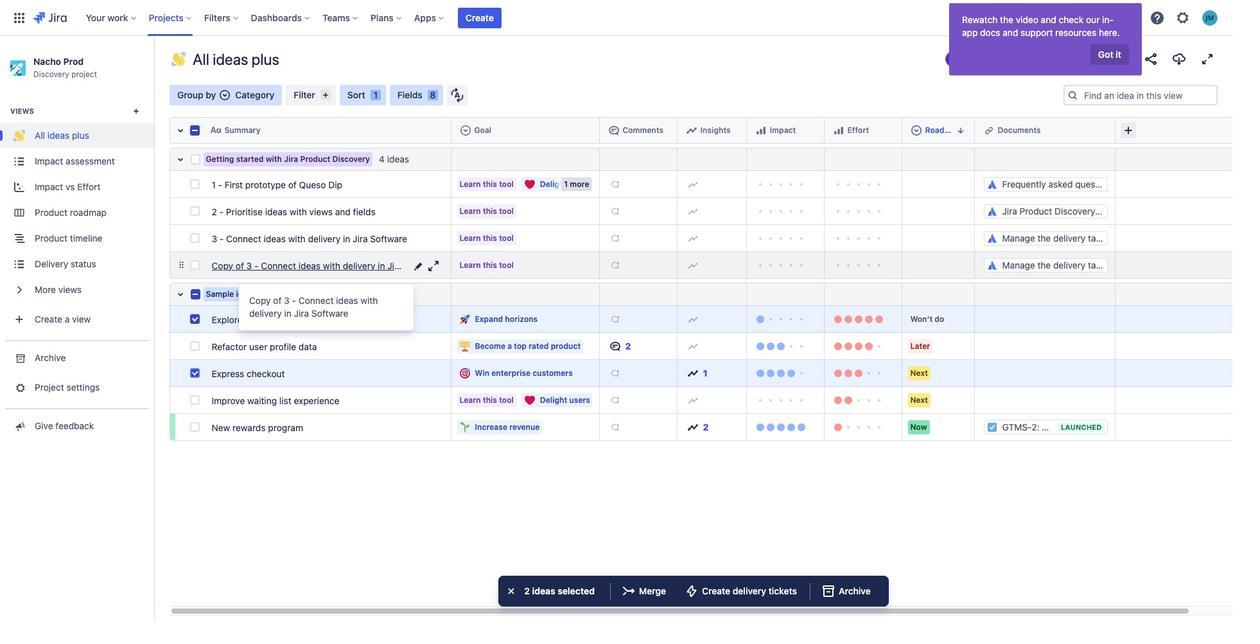 Task type: vqa. For each thing, say whether or not it's contained in the screenshot.
All within the group
yes



Task type: locate. For each thing, give the bounding box(es) containing it.
1 vertical spatial views
[[58, 284, 82, 295]]

all inside "link"
[[35, 130, 45, 141]]

0 vertical spatial views
[[310, 206, 333, 217]]

a inside popup button
[[65, 314, 70, 325]]

create right the apps dropdown button
[[466, 12, 494, 23]]

:heart: image for 1 - first prototype of queso dip
[[525, 179, 535, 189]]

- left prioritise
[[220, 206, 224, 217]]

1 vertical spatial :heart: image
[[525, 395, 535, 405]]

and up support
[[1042, 14, 1057, 25]]

0 vertical spatial delight users
[[540, 179, 591, 189]]

project
[[35, 382, 64, 393]]

summary image
[[210, 125, 221, 135]]

of up sample ideas
[[236, 260, 244, 271]]

effort right effort icon
[[848, 125, 870, 135]]

connect up "features"
[[299, 295, 334, 306]]

checkout
[[247, 368, 285, 379]]

1 horizontal spatial and
[[1003, 27, 1019, 38]]

- for prioritise
[[220, 206, 224, 217]]

0 vertical spatial copy
[[212, 260, 233, 271]]

:dart: image
[[460, 368, 470, 378], [460, 368, 470, 378]]

0 vertical spatial :heart: image
[[525, 179, 535, 189]]

2 :heart: image from the top
[[525, 395, 535, 405]]

filter button
[[286, 85, 336, 105]]

next for express checkout
[[911, 368, 929, 378]]

project
[[71, 70, 97, 79]]

list
[[280, 395, 292, 406]]

2 delight from the top
[[540, 395, 568, 405]]

archive up project
[[35, 352, 66, 363]]

status
[[71, 259, 96, 270]]

1 vertical spatial impact
[[35, 156, 63, 167]]

0 horizontal spatial archive
[[35, 352, 66, 363]]

0 vertical spatial effort
[[848, 125, 870, 135]]

queso
[[299, 179, 326, 190]]

impact right impact icon
[[770, 125, 796, 135]]

1 vertical spatial insights image
[[688, 422, 698, 432]]

delight down customers
[[540, 395, 568, 405]]

- for connect
[[220, 233, 224, 244]]

1 vertical spatial create
[[35, 314, 62, 325]]

impact assessment
[[35, 156, 115, 167]]

2 vertical spatial in
[[284, 308, 292, 319]]

delight users
[[540, 179, 591, 189], [540, 395, 591, 405]]

2 vertical spatial connect
[[299, 295, 334, 306]]

copy of 3 - connect ideas with delivery in jira software up data in the bottom left of the page
[[249, 295, 378, 319]]

plus up the impact assessment link
[[72, 130, 89, 141]]

delivery up copy of 3 - connect ideas with delivery in jira software link
[[308, 233, 341, 244]]

rewatch
[[963, 14, 998, 25]]

:heart: image left 1 more
[[525, 179, 535, 189]]

2 vertical spatial 3
[[284, 295, 290, 306]]

do
[[935, 314, 945, 324]]

your profile and settings image
[[1203, 10, 1218, 25]]

project settings
[[35, 382, 100, 393]]

all ideas plus up impact assessment
[[35, 130, 89, 141]]

2 button
[[605, 336, 673, 356], [683, 417, 742, 437]]

2 vertical spatial impact
[[35, 182, 63, 192]]

with inside the 'copy of 3 - connect ideas with delivery in jira software'
[[361, 295, 378, 306]]

current project sidebar image
[[140, 51, 168, 77]]

0 horizontal spatial archive button
[[0, 345, 154, 371]]

5 ideas
[[265, 289, 295, 299]]

delivery status
[[35, 259, 96, 270]]

- up sample
[[220, 233, 224, 244]]

3 up sample
[[212, 233, 217, 244]]

project settings image
[[13, 381, 26, 394]]

delivery
[[308, 233, 341, 244], [343, 260, 376, 271], [249, 308, 282, 319], [733, 585, 767, 596]]

:rocket: image
[[460, 314, 470, 324], [460, 314, 470, 324]]

impact up impact vs effort
[[35, 156, 63, 167]]

1 button
[[683, 363, 742, 383]]

2 insights image from the top
[[688, 422, 698, 432]]

increase
[[475, 422, 508, 432]]

of inside the 'copy of 3 - connect ideas with delivery in jira software'
[[273, 295, 282, 306]]

0 vertical spatial users
[[570, 179, 591, 189]]

1 horizontal spatial 2 button
[[683, 417, 742, 437]]

archive button right tickets
[[816, 581, 879, 602]]

:heart: image left 1 more
[[525, 179, 535, 189]]

1 vertical spatial in
[[378, 260, 385, 271]]

single select dropdown image
[[220, 90, 230, 100]]

connect up the "5 ideas" at the left top of the page
[[261, 260, 296, 271]]

4
[[379, 154, 385, 165], [379, 154, 385, 165]]

:seedling: image
[[460, 422, 470, 432]]

by
[[206, 89, 216, 100]]

all
[[193, 50, 209, 68], [35, 130, 45, 141]]

cell
[[452, 117, 600, 144], [600, 117, 678, 144], [678, 117, 747, 144], [747, 117, 825, 144], [825, 117, 903, 144], [903, 117, 976, 144], [976, 117, 1116, 144], [1116, 117, 1234, 144], [1116, 148, 1234, 171], [1116, 171, 1234, 198], [903, 198, 976, 225], [1116, 198, 1234, 225], [903, 225, 976, 252], [1116, 225, 1234, 252], [903, 252, 976, 279], [1116, 252, 1234, 279], [976, 306, 1116, 333], [1116, 306, 1234, 333], [976, 333, 1116, 360], [1116, 333, 1234, 360], [976, 360, 1116, 387], [1116, 360, 1234, 387], [976, 387, 1116, 414], [1116, 387, 1234, 414], [1116, 414, 1234, 441]]

create delivery tickets
[[702, 585, 798, 596]]

0 vertical spatial in
[[343, 233, 350, 244]]

delivery left tickets
[[733, 585, 767, 596]]

create inside popup button
[[35, 314, 62, 325]]

0 horizontal spatial create
[[35, 314, 62, 325]]

0 horizontal spatial 3
[[212, 233, 217, 244]]

- up sample ideas
[[255, 260, 259, 271]]

1 :heart: image from the top
[[525, 179, 535, 189]]

product
[[300, 154, 331, 164], [300, 154, 331, 164], [35, 207, 68, 218], [35, 233, 68, 244]]

refactor user profile data
[[212, 341, 317, 352]]

software inside the 'copy of 3 - connect ideas with delivery in jira software'
[[312, 308, 349, 319]]

5 learn this tool from the top
[[460, 395, 514, 405]]

0 vertical spatial :heart: image
[[525, 179, 535, 189]]

create for create
[[466, 12, 494, 23]]

in left edit summary "icon"
[[378, 260, 385, 271]]

1 vertical spatial 2 button
[[683, 417, 742, 437]]

learn this tool
[[460, 179, 514, 189], [460, 206, 514, 216], [460, 233, 514, 243], [460, 260, 514, 270], [460, 395, 514, 405]]

jira image
[[33, 10, 67, 25], [33, 10, 67, 25]]

2
[[212, 206, 217, 217], [626, 340, 631, 351], [703, 421, 709, 432], [525, 585, 530, 596]]

1 horizontal spatial effort
[[848, 125, 870, 135]]

0 horizontal spatial all
[[35, 130, 45, 141]]

roadmap
[[926, 125, 961, 135]]

insights image
[[688, 368, 698, 378], [688, 422, 698, 432]]

0 vertical spatial plus
[[252, 50, 280, 68]]

0 horizontal spatial a
[[65, 314, 70, 325]]

0 vertical spatial impact
[[770, 125, 796, 135]]

2 this from the top
[[483, 206, 497, 216]]

all ideas plus inside "link"
[[35, 130, 89, 141]]

:heart: image for improve waiting list experience
[[525, 395, 535, 405]]

assessment
[[66, 156, 115, 167]]

0 vertical spatial all
[[193, 50, 209, 68]]

:heart: image up 'revenue'
[[525, 395, 535, 405]]

1 this from the top
[[483, 179, 497, 189]]

connect down prioritise
[[226, 233, 261, 244]]

prioritise
[[226, 206, 263, 217]]

settings image
[[1176, 10, 1191, 25]]

next down later
[[911, 368, 929, 378]]

2 :heart: image from the top
[[525, 395, 535, 405]]

with inside copy of 3 - connect ideas with delivery in jira software link
[[323, 260, 341, 271]]

plus inside all ideas plus "link"
[[72, 130, 89, 141]]

effort right vs
[[77, 182, 101, 192]]

roadmap
[[70, 207, 107, 218]]

0 horizontal spatial and
[[335, 206, 351, 217]]

0 vertical spatial copy of 3 - connect ideas with delivery in jira software
[[212, 260, 442, 271]]

copy up sample
[[212, 260, 233, 271]]

1 vertical spatial software
[[405, 260, 442, 271]]

impact left vs
[[35, 182, 63, 192]]

product roadmap
[[35, 207, 107, 218]]

0 vertical spatial insights image
[[688, 368, 698, 378]]

1 learn this tool from the top
[[460, 179, 514, 189]]

2 vertical spatial software
[[312, 308, 349, 319]]

1 horizontal spatial copy
[[249, 295, 271, 306]]

1 horizontal spatial a
[[508, 341, 512, 351]]

0 horizontal spatial all ideas plus
[[35, 130, 89, 141]]

0 vertical spatial next
[[911, 368, 929, 378]]

refactor
[[212, 341, 247, 352]]

software
[[370, 233, 407, 244], [405, 260, 442, 271], [312, 308, 349, 319]]

effort inside group
[[77, 182, 101, 192]]

-
[[218, 179, 222, 190], [220, 206, 224, 217], [220, 233, 224, 244], [255, 260, 259, 271], [292, 295, 296, 306]]

copy up explore vr travel features
[[249, 295, 271, 306]]

group containing all ideas plus
[[0, 90, 154, 340]]

feedback
[[56, 421, 94, 432]]

3 right 5
[[284, 295, 290, 306]]

merge image
[[622, 584, 637, 599]]

1 vertical spatial of
[[236, 260, 244, 271]]

1 vertical spatial next
[[911, 395, 929, 405]]

views down queso
[[310, 206, 333, 217]]

2 vertical spatial create
[[702, 585, 731, 596]]

more
[[570, 179, 590, 189]]

and left fields
[[335, 206, 351, 217]]

insights image for 2
[[688, 422, 698, 432]]

export image
[[1172, 51, 1188, 67]]

- up "features"
[[292, 295, 296, 306]]

started
[[236, 154, 264, 164], [236, 154, 264, 164]]

all ideas plus up single select dropdown image
[[193, 50, 280, 68]]

create right the create delivery tickets icon
[[702, 585, 731, 596]]

create delivery tickets image
[[684, 584, 700, 599]]

customers
[[533, 368, 573, 378]]

video
[[1017, 14, 1039, 25]]

on
[[1207, 419, 1218, 430]]

fields
[[353, 206, 376, 217]]

profile
[[270, 341, 296, 352]]

1 vertical spatial plus
[[72, 130, 89, 141]]

next for improve waiting list experience
[[911, 395, 929, 405]]

1 horizontal spatial of
[[273, 295, 282, 306]]

and down the
[[1003, 27, 1019, 38]]

create for create a view
[[35, 314, 62, 325]]

1 vertical spatial delight
[[540, 395, 568, 405]]

0 vertical spatial 3
[[212, 233, 217, 244]]

in inside the 'copy of 3 - connect ideas with delivery in jira software'
[[284, 308, 292, 319]]

create a view button
[[0, 307, 154, 333]]

1 delight from the top
[[540, 179, 568, 189]]

create
[[466, 12, 494, 23], [35, 314, 62, 325], [702, 585, 731, 596]]

in up copy of 3 - connect ideas with delivery in jira software link
[[343, 233, 350, 244]]

2 users from the top
[[570, 395, 591, 405]]

project settings button
[[0, 375, 154, 401]]

delight
[[540, 179, 568, 189], [540, 395, 568, 405]]

1 :heart: image from the top
[[525, 179, 535, 189]]

0 horizontal spatial in
[[284, 308, 292, 319]]

2 horizontal spatial create
[[702, 585, 731, 596]]

1 vertical spatial and
[[1003, 27, 1019, 38]]

roadmap image
[[912, 125, 922, 135]]

2 down '1' button
[[703, 421, 709, 432]]

effort
[[848, 125, 870, 135], [77, 182, 101, 192]]

1 delight users from the top
[[540, 179, 591, 189]]

check
[[1059, 14, 1084, 25]]

0 vertical spatial connect
[[226, 233, 261, 244]]

archive right 'archive' image
[[839, 585, 871, 596]]

0 vertical spatial delight
[[540, 179, 568, 189]]

impact assessment link
[[0, 149, 154, 174]]

discovery
[[33, 70, 69, 79], [333, 154, 370, 164], [333, 154, 370, 164]]

2 next from the top
[[911, 395, 929, 405]]

0 vertical spatial a
[[65, 314, 70, 325]]

:seedling: image
[[460, 422, 470, 432]]

create inside primary 'element'
[[466, 12, 494, 23]]

this
[[483, 179, 497, 189], [483, 206, 497, 216], [483, 233, 497, 243], [483, 260, 497, 270], [483, 395, 497, 405]]

1 vertical spatial a
[[508, 341, 512, 351]]

in right the travel
[[284, 308, 292, 319]]

1 inside '1' button
[[703, 367, 708, 378]]

0 horizontal spatial copy
[[212, 260, 233, 271]]

create down more
[[35, 314, 62, 325]]

give feedback
[[35, 421, 94, 432]]

settings
[[67, 382, 100, 393]]

⠿
[[178, 259, 185, 271]]

copy inside all ideas plus 'main content'
[[212, 260, 233, 271]]

gtms-2: get approvals on pos
[[1108, 419, 1234, 430]]

impact for impact vs effort
[[35, 182, 63, 192]]

archive image
[[821, 584, 837, 599]]

next up now
[[911, 395, 929, 405]]

your work button
[[82, 7, 141, 28]]

delight left the more
[[540, 179, 568, 189]]

impact image
[[756, 125, 766, 135]]

2 vertical spatial of
[[273, 295, 282, 306]]

insights button
[[683, 120, 742, 141]]

prototype
[[245, 179, 286, 190]]

0 vertical spatial create
[[466, 12, 494, 23]]

archive button
[[0, 345, 154, 371], [816, 581, 879, 602]]

expand
[[475, 314, 503, 324]]

win enterprise customers
[[475, 368, 573, 378]]

impact inside button
[[770, 125, 796, 135]]

more views link
[[0, 277, 154, 303]]

1 vertical spatial archive
[[839, 585, 871, 596]]

all ideas plus
[[193, 50, 280, 68], [35, 130, 89, 141]]

users for improve waiting list experience
[[570, 395, 591, 405]]

copy of 3 - connect ideas with delivery in jira software
[[212, 260, 442, 271], [249, 295, 378, 319]]

insights image inside '1' button
[[688, 368, 698, 378]]

launched
[[1062, 423, 1102, 431]]

1 horizontal spatial all
[[193, 50, 209, 68]]

3 up sample ideas
[[247, 260, 252, 271]]

in-
[[1103, 14, 1114, 25]]

0 vertical spatial of
[[288, 179, 297, 190]]

group
[[0, 90, 154, 340]]

1 vertical spatial copy of 3 - connect ideas with delivery in jira software
[[249, 295, 378, 319]]

add image
[[610, 206, 620, 216], [610, 233, 620, 243], [610, 260, 620, 270], [610, 260, 620, 270], [688, 260, 698, 270], [610, 314, 620, 324], [688, 314, 698, 324], [688, 341, 698, 351], [610, 368, 620, 378], [610, 395, 620, 405], [610, 395, 620, 405], [610, 422, 620, 432], [610, 422, 620, 432]]

:heart: image
[[525, 179, 535, 189], [525, 395, 535, 405]]

add image
[[610, 179, 620, 189], [610, 179, 620, 189], [688, 179, 698, 189], [610, 206, 620, 216], [688, 206, 698, 216], [610, 233, 620, 243], [688, 233, 698, 243], [610, 314, 620, 324], [610, 368, 620, 378], [688, 395, 698, 405]]

users for 1 - first prototype of queso dip
[[570, 179, 591, 189]]

1 horizontal spatial archive
[[839, 585, 871, 596]]

impact
[[770, 125, 796, 135], [35, 156, 63, 167], [35, 182, 63, 192]]

0 vertical spatial all ideas plus
[[193, 50, 280, 68]]

4 ideas
[[379, 154, 409, 165], [379, 154, 409, 165]]

a for become
[[508, 341, 512, 351]]

of left queso
[[288, 179, 297, 190]]

pos
[[1220, 419, 1234, 430]]

1 learn from the top
[[460, 179, 481, 189]]

1 vertical spatial 3
[[247, 260, 252, 271]]

rewards
[[233, 422, 266, 433]]

all up group by
[[193, 50, 209, 68]]

copy of 3 - connect ideas with delivery in jira software down 3 - connect ideas with delivery in jira software
[[212, 260, 442, 271]]

product roadmap link
[[0, 200, 154, 226]]

0 horizontal spatial effort
[[77, 182, 101, 192]]

:trophy: image
[[460, 341, 470, 351]]

0 horizontal spatial plus
[[72, 130, 89, 141]]

of right 5
[[273, 295, 282, 306]]

give
[[35, 421, 53, 432]]

- left "first"
[[218, 179, 222, 190]]

2 delight users from the top
[[540, 395, 591, 405]]

1 vertical spatial :heart: image
[[525, 395, 535, 405]]

create for create delivery tickets
[[702, 585, 731, 596]]

goal image
[[460, 125, 471, 135]]

help image
[[1150, 10, 1166, 25]]

a left top on the bottom
[[508, 341, 512, 351]]

header.desc image
[[956, 125, 966, 135]]

effort inside button
[[848, 125, 870, 135]]

5
[[265, 289, 271, 299]]

1 vertical spatial delight users
[[540, 395, 591, 405]]

:heart: image up 'revenue'
[[525, 395, 535, 405]]

getting started with jira product discovery
[[206, 154, 370, 164], [206, 154, 370, 164]]

1 vertical spatial copy
[[249, 295, 271, 306]]

1 insights image from the top
[[688, 368, 698, 378]]

1 horizontal spatial plus
[[252, 50, 280, 68]]

2 horizontal spatial of
[[288, 179, 297, 190]]

:wave: image
[[172, 52, 186, 66], [172, 52, 186, 66], [13, 130, 25, 142]]

1 vertical spatial all
[[35, 130, 45, 141]]

1 vertical spatial users
[[570, 395, 591, 405]]

0 vertical spatial archive
[[35, 352, 66, 363]]

archive button up project settings button
[[0, 345, 154, 371]]

gtms-
[[1108, 419, 1137, 430]]

1 horizontal spatial archive button
[[816, 581, 879, 602]]

1 horizontal spatial create
[[466, 12, 494, 23]]

1 vertical spatial effort
[[77, 182, 101, 192]]

later
[[911, 341, 931, 351]]

plus up category
[[252, 50, 280, 68]]

a left view
[[65, 314, 70, 325]]

4 learn this tool from the top
[[460, 260, 514, 270]]

product timeline link
[[0, 226, 154, 252]]

2 horizontal spatial and
[[1042, 14, 1057, 25]]

tool
[[499, 179, 514, 189], [499, 206, 514, 216], [499, 233, 514, 243], [499, 260, 514, 270], [499, 395, 514, 405]]

1 next from the top
[[911, 368, 929, 378]]

views right more
[[58, 284, 82, 295]]

0 horizontal spatial 2 button
[[605, 336, 673, 356]]

all right :wave: icon
[[35, 130, 45, 141]]

delivery down fields
[[343, 260, 376, 271]]

1 vertical spatial all ideas plus
[[35, 130, 89, 141]]

search image
[[995, 13, 1005, 23]]

tickets
[[769, 585, 798, 596]]

group by
[[177, 89, 216, 100]]

rewatch the video and check our in- app docs and support resources here.
[[963, 14, 1121, 38]]

Search field
[[990, 7, 1118, 28]]

0 horizontal spatial views
[[58, 284, 82, 295]]

1 users from the top
[[570, 179, 591, 189]]

impact for impact
[[770, 125, 796, 135]]

banner
[[0, 0, 1234, 36]]

jira product discovery navigation element
[[0, 36, 154, 622]]

copy of 3 - connect ideas with delivery in jira software inside copy of 3 - connect ideas with delivery in jira software link
[[212, 260, 442, 271]]

:heart: image
[[525, 179, 535, 189], [525, 395, 535, 405]]

copy inside the 'copy of 3 - connect ideas with delivery in jira software'
[[249, 295, 271, 306]]

0 vertical spatial archive button
[[0, 345, 154, 371]]



Task type: describe. For each thing, give the bounding box(es) containing it.
gtms-2: get approvals on pos link
[[985, 419, 1234, 434]]

autosave is enabled image
[[451, 87, 464, 103]]

rated
[[529, 341, 549, 351]]

3 tool from the top
[[499, 233, 514, 243]]

product timeline
[[35, 233, 103, 244]]

app
[[963, 27, 978, 38]]

2 horizontal spatial in
[[378, 260, 385, 271]]

documents button
[[980, 120, 1111, 141]]

goal
[[475, 125, 492, 135]]

support
[[1021, 27, 1054, 38]]

filter
[[294, 89, 315, 100]]

delivery inside button
[[733, 585, 767, 596]]

3 learn this tool from the top
[[460, 233, 514, 243]]

view
[[72, 314, 91, 325]]

:heart: image for improve waiting list experience
[[525, 395, 535, 405]]

1 horizontal spatial in
[[343, 233, 350, 244]]

the
[[1001, 14, 1014, 25]]

vr
[[245, 314, 257, 325]]

selected
[[558, 585, 595, 596]]

1 horizontal spatial 3
[[247, 260, 252, 271]]

0 vertical spatial and
[[1042, 14, 1057, 25]]

3 learn from the top
[[460, 233, 481, 243]]

become
[[475, 341, 506, 351]]

explore vr travel features
[[212, 314, 319, 325]]

0 horizontal spatial of
[[236, 260, 244, 271]]

create delivery tickets button
[[679, 581, 805, 602]]

delight for improve waiting list experience
[[540, 395, 568, 405]]

insights image for 1
[[688, 368, 698, 378]]

impact for impact assessment
[[35, 156, 63, 167]]

filters
[[204, 12, 230, 23]]

polaris common.ui.field config.add.add more.icon image
[[1121, 123, 1137, 138]]

views inside jira product discovery navigation element
[[58, 284, 82, 295]]

share image
[[1144, 51, 1159, 67]]

become a top rated product
[[475, 341, 581, 351]]

connect inside the 'copy of 3 - connect ideas with delivery in jira software'
[[299, 295, 334, 306]]

views
[[10, 107, 34, 115]]

all ideas plus main content
[[0, 3, 1234, 622]]

archive inside jira product discovery navigation element
[[35, 352, 66, 363]]

dashboards
[[251, 12, 302, 23]]

1 vertical spatial connect
[[261, 260, 296, 271]]

give feedback button
[[0, 414, 154, 439]]

get
[[1148, 419, 1162, 430]]

more views
[[35, 284, 82, 295]]

1 tool from the top
[[499, 179, 514, 189]]

4 learn from the top
[[460, 260, 481, 270]]

:trophy: image
[[460, 341, 470, 351]]

user
[[249, 341, 268, 352]]

comments image
[[609, 125, 619, 135]]

banner containing your work
[[0, 0, 1234, 36]]

explore
[[212, 314, 243, 325]]

2 - prioritise ideas with views and fields
[[212, 206, 376, 217]]

0 vertical spatial 2 button
[[605, 336, 673, 356]]

2 tool from the top
[[499, 206, 514, 216]]

comments image
[[610, 341, 620, 351]]

delight users for improve waiting list experience
[[540, 395, 591, 405]]

5 learn from the top
[[460, 395, 481, 405]]

resources
[[1056, 27, 1097, 38]]

8
[[430, 89, 436, 100]]

plans
[[371, 12, 394, 23]]

0 vertical spatial software
[[370, 233, 407, 244]]

timeline
[[70, 233, 103, 244]]

revenue
[[510, 422, 540, 432]]

prod
[[63, 56, 84, 67]]

got it
[[1099, 49, 1122, 60]]

collapse all image
[[173, 123, 188, 138]]

5 this from the top
[[483, 395, 497, 405]]

2:
[[1137, 419, 1145, 430]]

enterprise
[[492, 368, 531, 378]]

product
[[551, 341, 581, 351]]

- inside the 'copy of 3 - connect ideas with delivery in jira software'
[[292, 295, 296, 306]]

comments
[[623, 125, 664, 135]]

feedback image
[[13, 420, 26, 433]]

:wave: image inside all ideas plus "link"
[[13, 130, 25, 142]]

your
[[86, 12, 105, 23]]

primary element
[[8, 0, 979, 36]]

projects
[[149, 12, 184, 23]]

2 learn from the top
[[460, 206, 481, 216]]

experience
[[294, 395, 340, 406]]

1 vertical spatial archive button
[[816, 581, 879, 602]]

apps button
[[411, 7, 449, 28]]

5 tool from the top
[[499, 395, 514, 405]]

- for first
[[218, 179, 222, 190]]

delight for 1 - first prototype of queso dip
[[540, 179, 568, 189]]

open idea image
[[426, 258, 441, 273]]

1 more
[[564, 179, 590, 189]]

:wave: image
[[13, 130, 25, 142]]

3 this from the top
[[483, 233, 497, 243]]

2 horizontal spatial 3
[[284, 295, 290, 306]]

delivery
[[35, 259, 68, 270]]

insights image
[[687, 125, 697, 135]]

your work
[[86, 12, 128, 23]]

new rewards program
[[212, 422, 303, 433]]

delivery down 5
[[249, 308, 282, 319]]

now
[[911, 422, 928, 432]]

new
[[212, 422, 230, 433]]

got
[[1099, 49, 1114, 60]]

effort image
[[834, 125, 844, 135]]

2 ideas selected
[[525, 585, 595, 596]]

increase revenue
[[475, 422, 540, 432]]

first
[[225, 179, 243, 190]]

discovery inside nacho prod discovery project
[[33, 70, 69, 79]]

summary button
[[207, 120, 446, 141]]

here.
[[1100, 27, 1121, 38]]

4 this from the top
[[483, 260, 497, 270]]

roadmap button
[[908, 120, 970, 141]]

2 right comments image
[[626, 340, 631, 351]]

a for create
[[65, 314, 70, 325]]

comments button
[[605, 120, 673, 141]]

merge
[[640, 585, 666, 596]]

Find an idea in this view field
[[1081, 86, 1217, 104]]

delight users for 1 - first prototype of queso dip
[[540, 179, 591, 189]]

nacho prod discovery project
[[33, 56, 97, 79]]

expand horizons
[[475, 314, 538, 324]]

fields
[[398, 89, 423, 100]]

2 right close image
[[525, 585, 530, 596]]

appswitcher icon image
[[12, 10, 27, 25]]

teams
[[323, 12, 350, 23]]

filters button
[[200, 7, 243, 28]]

edit summary image
[[410, 258, 426, 273]]

vs
[[66, 182, 75, 192]]

program
[[268, 422, 303, 433]]

2 learn this tool from the top
[[460, 206, 514, 216]]

2 left prioritise
[[212, 206, 217, 217]]

horizons
[[505, 314, 538, 324]]

:heart: image for 1 - first prototype of queso dip
[[525, 179, 535, 189]]

insights
[[701, 125, 731, 135]]

close image
[[504, 584, 519, 599]]

dip
[[329, 179, 342, 190]]

3 - connect ideas with delivery in jira software
[[212, 233, 407, 244]]

work
[[108, 12, 128, 23]]

2 vertical spatial and
[[335, 206, 351, 217]]

documents
[[998, 125, 1042, 135]]

impact vs effort
[[35, 182, 101, 192]]

group inside all ideas plus 'main content'
[[0, 90, 154, 340]]

plans button
[[367, 7, 407, 28]]

teams button
[[319, 7, 363, 28]]

4 tool from the top
[[499, 260, 514, 270]]

expand image
[[1200, 51, 1216, 67]]

effort button
[[830, 120, 897, 141]]

ideas inside "link"
[[47, 130, 70, 141]]

waiting
[[248, 395, 277, 406]]

category
[[235, 89, 275, 100]]

hyperlink image
[[984, 125, 995, 135]]

merge button
[[616, 581, 674, 602]]

top
[[514, 341, 527, 351]]

1 horizontal spatial all ideas plus
[[193, 50, 280, 68]]

1 horizontal spatial views
[[310, 206, 333, 217]]

all ideas plus link
[[0, 123, 154, 149]]

express
[[212, 368, 244, 379]]



